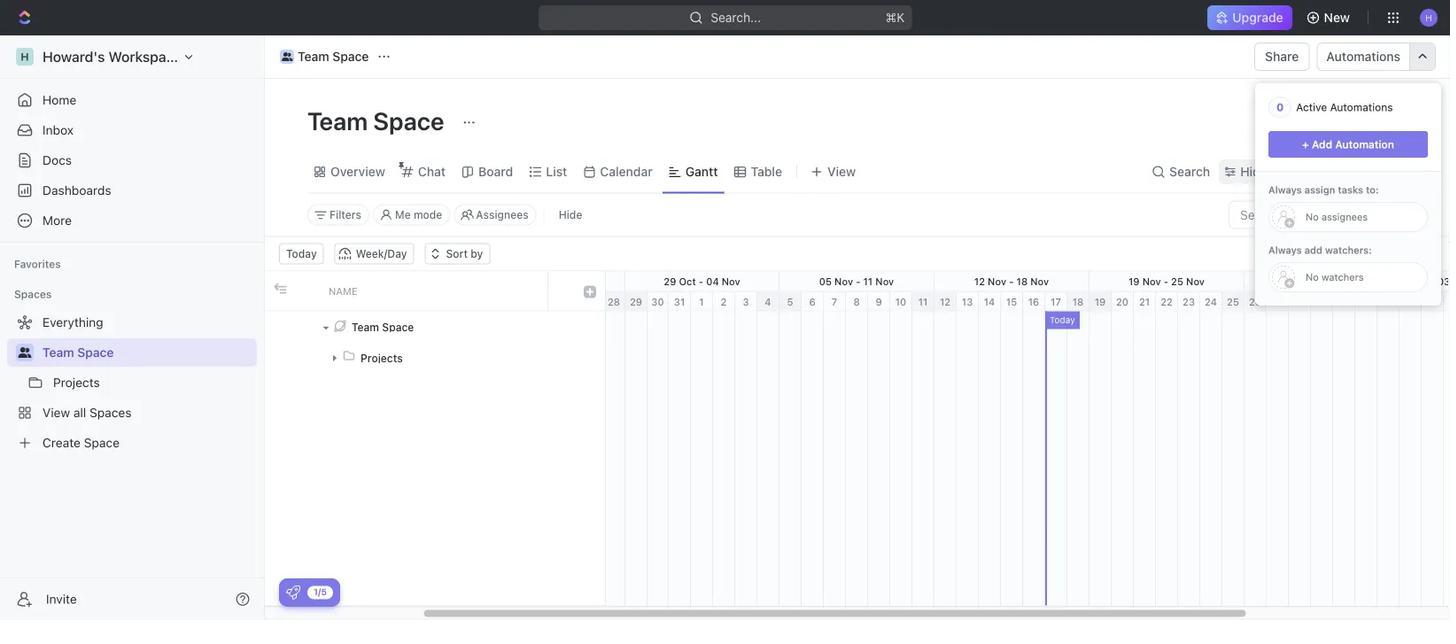 Task type: vqa. For each thing, say whether or not it's contained in the screenshot.
ADDRESS BOOK 'icon'
no



Task type: locate. For each thing, give the bounding box(es) containing it.
automations inside button
[[1327, 49, 1401, 64]]

1 vertical spatial 11
[[919, 296, 928, 307]]

assignees
[[476, 209, 529, 221]]

25 right "24" element
[[1227, 296, 1240, 307]]

4 - from the left
[[1009, 276, 1014, 287]]

team space tree
[[7, 308, 257, 457]]

add
[[1323, 114, 1346, 128], [1312, 138, 1333, 151]]

0 vertical spatial no
[[1306, 211, 1319, 223]]

1 vertical spatial 18
[[1073, 296, 1084, 307]]

oct up 31 element at left
[[679, 276, 696, 287]]

12 element
[[935, 292, 957, 311]]

1 horizontal spatial 25
[[1227, 296, 1240, 307]]

29 element left 31
[[626, 292, 648, 311]]

3 - from the left
[[856, 276, 861, 287]]

hide
[[1241, 164, 1268, 179], [559, 209, 583, 221]]

0 vertical spatial today
[[286, 248, 317, 260]]

1 down 'no watchers' dropdown button
[[1364, 296, 1369, 307]]

add inside button
[[1323, 114, 1346, 128]]

1 vertical spatial always
[[1269, 245, 1302, 256]]

19 up 21
[[1129, 276, 1140, 287]]

0 vertical spatial 19
[[1129, 276, 1140, 287]]

spaces
[[14, 288, 52, 300]]

0 horizontal spatial today
[[286, 248, 317, 260]]

28 element right 27
[[1289, 292, 1311, 311]]

1 horizontal spatial 30 element
[[1334, 292, 1356, 311]]

2 1 from the left
[[1364, 296, 1369, 307]]

2 29 element from the left
[[1311, 292, 1334, 311]]

 image down today button
[[274, 282, 287, 295]]

gantt
[[686, 164, 718, 179]]

2 horizontal spatial 29
[[1316, 296, 1328, 307]]

team space tree grid
[[265, 272, 605, 606]]

favorites button
[[7, 253, 68, 275]]

12
[[975, 276, 985, 287], [940, 296, 951, 307]]

12 nov - 18 nov element
[[935, 272, 1090, 291]]

1 horizontal spatial today
[[1050, 315, 1076, 325]]

+ add automation
[[1303, 138, 1395, 151]]

team inside cell
[[352, 321, 379, 333]]

0 vertical spatial always
[[1269, 184, 1302, 196]]

0 horizontal spatial team space link
[[43, 339, 253, 367]]

1 horizontal spatial 28 element
[[1289, 292, 1311, 311]]

0 vertical spatial 11
[[864, 276, 873, 287]]

oct
[[525, 276, 542, 287], [568, 276, 585, 287], [679, 276, 696, 287]]

space inside tree
[[77, 345, 114, 360]]

user group image
[[282, 52, 293, 61], [18, 347, 31, 358]]

upgrade link
[[1208, 5, 1293, 30]]

1 horizontal spatial 26
[[1283, 276, 1296, 287]]

no left 02
[[1306, 272, 1319, 283]]

nov left 02
[[1298, 276, 1317, 287]]

1 vertical spatial user group image
[[18, 347, 31, 358]]

18 right 17 element
[[1073, 296, 1084, 307]]

1 vertical spatial team space link
[[43, 339, 253, 367]]

0 vertical spatial 22
[[510, 276, 523, 287]]

25
[[1172, 276, 1184, 287], [1227, 296, 1240, 307]]

1 4 from the left
[[765, 296, 772, 307]]

invite
[[46, 592, 77, 607]]

22 down 19 nov - 25 nov
[[1161, 296, 1173, 307]]

1 vertical spatial 22
[[1161, 296, 1173, 307]]

no
[[1306, 211, 1319, 223], [1306, 272, 1319, 283]]

nov up '21' element
[[1143, 276, 1161, 287]]

1 horizontal spatial 18
[[1073, 296, 1084, 307]]

0 horizontal spatial 1
[[699, 296, 704, 307]]

always left assign
[[1269, 184, 1302, 196]]

14 element
[[979, 292, 1001, 311]]

12 right 11 element
[[940, 296, 951, 307]]

2 nov from the left
[[835, 276, 853, 287]]

4 left 5
[[765, 296, 772, 307]]

tasks
[[1338, 184, 1364, 196]]

4 left the 5 element
[[1430, 296, 1436, 307]]

1 horizontal spatial 3
[[1408, 296, 1414, 307]]

28 right 27 element
[[1294, 296, 1306, 307]]

1 horizontal spatial 22
[[1161, 296, 1173, 307]]

12 inside 12 nov - 18 nov element
[[975, 276, 985, 287]]

1 vertical spatial 25
[[1227, 296, 1240, 307]]

26 element
[[1245, 292, 1267, 311]]

add right + at the right top of the page
[[1312, 138, 1333, 151]]

3 oct from the left
[[679, 276, 696, 287]]

30 left 31
[[652, 296, 664, 307]]

0 horizontal spatial  image
[[274, 282, 287, 295]]

0 horizontal spatial hide
[[559, 209, 583, 221]]

1 vertical spatial automations
[[1331, 101, 1393, 113]]

0 horizontal spatial 19
[[1095, 296, 1106, 307]]

0 vertical spatial user group image
[[282, 52, 293, 61]]

22 inside 22 oct - 28 oct element
[[510, 276, 523, 287]]

19 right 18 element
[[1095, 296, 1106, 307]]

0 horizontal spatial user group image
[[18, 347, 31, 358]]

⌘k
[[886, 10, 905, 25]]

column header
[[265, 272, 292, 311], [292, 272, 318, 311], [549, 272, 575, 311], [575, 272, 605, 311]]

0 horizontal spatial 2
[[721, 296, 727, 307]]

gantt link
[[682, 160, 718, 184]]

12 inside 12 element
[[940, 296, 951, 307]]

 image down hide button
[[584, 286, 596, 298]]

0 horizontal spatial 4
[[765, 296, 772, 307]]

28
[[552, 276, 565, 287], [608, 296, 620, 307], [1294, 296, 1306, 307]]

12 up 14
[[975, 276, 985, 287]]

1 30 from the left
[[652, 296, 664, 307]]

2 - from the left
[[699, 276, 704, 287]]

0 vertical spatial 26
[[1283, 276, 1296, 287]]

0 horizontal spatial 3
[[743, 296, 749, 307]]

29 element down 26 nov - 02 dec element
[[1311, 292, 1334, 311]]

5 - from the left
[[1164, 276, 1169, 287]]

team
[[298, 49, 329, 64], [307, 106, 368, 135], [352, 321, 379, 333], [43, 345, 74, 360]]

1 horizontal spatial hide
[[1241, 164, 1268, 179]]

team space link inside team space tree
[[43, 339, 253, 367]]

2 column header from the left
[[292, 272, 318, 311]]

3 down 03 dec - 09 dec element
[[1408, 296, 1414, 307]]

0 horizontal spatial 11
[[864, 276, 873, 287]]

+
[[1303, 138, 1310, 151]]

no inside dropdown button
[[1306, 272, 1319, 283]]

1 vertical spatial 26
[[1249, 296, 1262, 307]]

25 element
[[1223, 292, 1245, 311]]

6 nov from the left
[[1143, 276, 1161, 287]]

1 30 element from the left
[[648, 292, 669, 311]]

30 element left 31
[[648, 292, 669, 311]]

1 - from the left
[[545, 276, 550, 287]]

22 for 22
[[1161, 296, 1173, 307]]

 image
[[274, 282, 287, 295], [584, 286, 596, 298]]

always assign tasks to:
[[1269, 184, 1379, 196]]

1 horizontal spatial 29
[[664, 276, 676, 287]]

29 up 31
[[664, 276, 676, 287]]

add down active automations
[[1323, 114, 1346, 128]]

0 horizontal spatial 18
[[1017, 276, 1028, 287]]

1 always from the top
[[1269, 184, 1302, 196]]

1 oct from the left
[[525, 276, 542, 287]]

1 horizontal spatial user group image
[[282, 52, 293, 61]]

 image for fourth column header from left
[[584, 286, 596, 298]]

0 horizontal spatial 28 element
[[603, 292, 626, 311]]

21 element
[[1134, 292, 1156, 311]]

0 vertical spatial team space link
[[276, 46, 373, 67]]

onboarding checklist button image
[[286, 586, 300, 600]]

list
[[546, 164, 567, 179]]

oct down assignees
[[525, 276, 542, 287]]

space
[[333, 49, 369, 64], [373, 106, 444, 135], [382, 321, 414, 333], [77, 345, 114, 360]]

22
[[510, 276, 523, 287], [1161, 296, 1173, 307]]

table link
[[747, 160, 782, 184]]

1 vertical spatial today
[[1050, 315, 1076, 325]]

assignees button
[[454, 204, 537, 226]]

2 horizontal spatial oct
[[679, 276, 696, 287]]

22 for 22 oct - 28 oct
[[510, 276, 523, 287]]

10 element
[[891, 292, 913, 311]]

18 up 15 element
[[1017, 276, 1028, 287]]

oct for 22
[[525, 276, 542, 287]]

team space link
[[276, 46, 373, 67], [43, 339, 253, 367]]

no down assign
[[1306, 211, 1319, 223]]

1 horizontal spatial 2
[[1386, 296, 1392, 307]]

29 element
[[626, 292, 648, 311], [1311, 292, 1334, 311]]

share
[[1266, 49, 1299, 64]]

26
[[1283, 276, 1296, 287], [1249, 296, 1262, 307]]

1 horizontal spatial 30
[[1338, 296, 1351, 307]]

28 element left 31
[[603, 292, 626, 311]]

0 horizontal spatial 12
[[940, 296, 951, 307]]

29 down 26 nov - 02 dec
[[1316, 296, 1328, 307]]

- for 02
[[1320, 276, 1324, 287]]

2 down 'no watchers' dropdown button
[[1386, 296, 1392, 307]]

no for no watchers
[[1306, 272, 1319, 283]]

1 horizontal spatial 1
[[1364, 296, 1369, 307]]

2 3 from the left
[[1408, 296, 1414, 307]]

29 for first 29 'element' from the left
[[630, 296, 643, 307]]

calendar link
[[597, 160, 653, 184]]

task
[[1349, 114, 1376, 128]]

1 vertical spatial no
[[1306, 272, 1319, 283]]

team space cell
[[318, 311, 549, 342]]

0 horizontal spatial 25
[[1172, 276, 1184, 287]]

nov up the 9
[[876, 276, 894, 287]]

inbox
[[43, 123, 74, 137]]

calendar
[[600, 164, 653, 179]]

25 up 22 element
[[1172, 276, 1184, 287]]

name row
[[265, 272, 605, 311]]

hide down list
[[559, 209, 583, 221]]

2 down 29 oct - 04 nov element on the top
[[721, 296, 727, 307]]

1 nov from the left
[[722, 276, 741, 287]]

11
[[864, 276, 873, 287], [919, 296, 928, 307]]

2 no from the top
[[1306, 272, 1319, 283]]

0 horizontal spatial oct
[[525, 276, 542, 287]]

1 no from the top
[[1306, 211, 1319, 223]]

automations button
[[1318, 43, 1410, 70]]

1 horizontal spatial 12
[[975, 276, 985, 287]]

6
[[809, 296, 816, 307]]

active
[[1297, 101, 1328, 113]]

team space
[[298, 49, 369, 64], [307, 106, 450, 135], [352, 321, 414, 333], [43, 345, 114, 360]]

0 vertical spatial 12
[[975, 276, 985, 287]]

22 inside 22 element
[[1161, 296, 1173, 307]]

customize
[[1300, 164, 1362, 179]]

18
[[1017, 276, 1028, 287], [1073, 296, 1084, 307]]

12 for 12
[[940, 296, 951, 307]]

search button
[[1147, 160, 1216, 184]]

28 element
[[603, 292, 626, 311], [1289, 292, 1311, 311]]

0 horizontal spatial 29
[[630, 296, 643, 307]]

2 30 from the left
[[1338, 296, 1351, 307]]

hide right search
[[1241, 164, 1268, 179]]

28 down hide button
[[552, 276, 565, 287]]

1
[[699, 296, 704, 307], [1364, 296, 1369, 307]]

0 vertical spatial hide
[[1241, 164, 1268, 179]]

0 vertical spatial automations
[[1327, 49, 1401, 64]]

2
[[721, 296, 727, 307], [1386, 296, 1392, 307]]

0
[[1277, 101, 1284, 113]]

add task
[[1323, 114, 1376, 128]]

29 left 31
[[630, 296, 643, 307]]

1/5
[[314, 587, 327, 597]]

0 horizontal spatial 29 element
[[626, 292, 648, 311]]

automation
[[1336, 138, 1395, 151]]

0 horizontal spatial 28
[[552, 276, 565, 287]]

1 2 from the left
[[721, 296, 727, 307]]

1 horizontal spatial 19
[[1129, 276, 1140, 287]]

team space inside tree
[[43, 345, 114, 360]]

04
[[706, 276, 719, 287]]

0 horizontal spatial 26
[[1249, 296, 1262, 307]]

0 horizontal spatial 30
[[652, 296, 664, 307]]

30 element down "dec"
[[1334, 292, 1356, 311]]

nov right 05
[[835, 276, 853, 287]]

search...
[[711, 10, 761, 25]]

nov right 04
[[722, 276, 741, 287]]

17 element
[[1046, 292, 1068, 311]]

nov up 14 element
[[988, 276, 1007, 287]]

1 horizontal spatial oct
[[568, 276, 585, 287]]

nov up 16 element
[[1031, 276, 1049, 287]]

7 nov from the left
[[1187, 276, 1205, 287]]

0 horizontal spatial 30 element
[[648, 292, 669, 311]]

22 down assignees
[[510, 276, 523, 287]]

always
[[1269, 184, 1302, 196], [1269, 245, 1302, 256]]

hide inside hide dropdown button
[[1241, 164, 1268, 179]]

28 left 31
[[608, 296, 620, 307]]

30 down "dec"
[[1338, 296, 1351, 307]]

26 right 25 element
[[1249, 296, 1262, 307]]

1 vertical spatial 19
[[1095, 296, 1106, 307]]

11 element
[[913, 292, 935, 311]]

14
[[984, 296, 995, 307]]

automations up task
[[1331, 101, 1393, 113]]

3 left 5
[[743, 296, 749, 307]]

1 horizontal spatial  image
[[584, 286, 596, 298]]

30 element
[[648, 292, 669, 311], [1334, 292, 1356, 311]]

1 horizontal spatial 4
[[1430, 296, 1436, 307]]

1 horizontal spatial 29 element
[[1311, 292, 1334, 311]]

team space inside cell
[[352, 321, 414, 333]]

automations down new
[[1327, 49, 1401, 64]]

2 always from the top
[[1269, 245, 1302, 256]]

1 vertical spatial hide
[[559, 209, 583, 221]]

2 30 element from the left
[[1334, 292, 1356, 311]]

9
[[876, 296, 882, 307]]

1 down 29 oct - 04 nov
[[699, 296, 704, 307]]

team inside tree
[[43, 345, 74, 360]]

6 - from the left
[[1320, 276, 1324, 287]]

3
[[743, 296, 749, 307], [1408, 296, 1414, 307]]

automations
[[1327, 49, 1401, 64], [1331, 101, 1393, 113]]

-
[[545, 276, 550, 287], [699, 276, 704, 287], [856, 276, 861, 287], [1009, 276, 1014, 287], [1164, 276, 1169, 287], [1320, 276, 1324, 287]]

23
[[1183, 296, 1195, 307]]

26 for 26 nov - 02 dec
[[1283, 276, 1296, 287]]

0 vertical spatial add
[[1323, 114, 1346, 128]]

0 horizontal spatial 22
[[510, 276, 523, 287]]

nov up 23 element
[[1187, 276, 1205, 287]]

1 vertical spatial 12
[[940, 296, 951, 307]]

19
[[1129, 276, 1140, 287], [1095, 296, 1106, 307]]

1 horizontal spatial team space link
[[276, 46, 373, 67]]

sidebar navigation
[[0, 35, 265, 620]]

assign
[[1305, 184, 1336, 196]]

27 element
[[1267, 292, 1289, 311]]

oct down hide button
[[568, 276, 585, 287]]

hide inside hide button
[[559, 209, 583, 221]]

22 element
[[1156, 292, 1179, 311]]

22 oct - 28 oct element
[[471, 272, 626, 291]]

0 vertical spatial 18
[[1017, 276, 1028, 287]]

no inside dropdown button
[[1306, 211, 1319, 223]]

always left add
[[1269, 245, 1302, 256]]

26 up 27 element
[[1283, 276, 1296, 287]]



Task type: describe. For each thing, give the bounding box(es) containing it.
new
[[1324, 10, 1350, 25]]

03
[[1438, 276, 1451, 287]]

always for always assign tasks to:
[[1269, 184, 1302, 196]]

home
[[43, 93, 76, 107]]

05 nov - 11 nov element
[[780, 272, 935, 291]]

13 element
[[957, 292, 979, 311]]

1 vertical spatial add
[[1312, 138, 1333, 151]]

1 horizontal spatial 28
[[608, 296, 620, 307]]

no assignees button
[[1269, 202, 1428, 232]]

03 dec - 09 dec element
[[1400, 272, 1451, 291]]

15 element
[[1001, 292, 1023, 311]]

new button
[[1300, 4, 1361, 32]]

home link
[[7, 86, 257, 114]]

4 column header from the left
[[575, 272, 605, 311]]

7
[[832, 296, 838, 307]]

31
[[674, 296, 685, 307]]

today inside button
[[286, 248, 317, 260]]

active automations
[[1297, 101, 1393, 113]]

chat
[[418, 164, 446, 179]]

 image for first column header from left
[[274, 282, 287, 295]]

hide button
[[552, 204, 590, 226]]

oct for 29
[[679, 276, 696, 287]]

1 29 element from the left
[[626, 292, 648, 311]]

5 element
[[1444, 292, 1451, 311]]

- for 04
[[699, 276, 704, 287]]

12 nov - 18 nov
[[975, 276, 1049, 287]]

inbox link
[[7, 116, 257, 144]]

always for always add watchers:
[[1269, 245, 1302, 256]]

2 28 element from the left
[[1289, 292, 1311, 311]]

- for 11
[[856, 276, 861, 287]]

overview link
[[327, 160, 385, 184]]

05 nov - 11 nov
[[819, 276, 894, 287]]

user group image inside team space tree
[[18, 347, 31, 358]]

today button
[[279, 243, 324, 265]]

3 column header from the left
[[549, 272, 575, 311]]

docs
[[43, 153, 72, 167]]

26 nov - 02 dec
[[1283, 276, 1361, 287]]

18 element
[[1068, 292, 1090, 311]]

board link
[[475, 160, 513, 184]]

customize button
[[1277, 160, 1367, 184]]

5 nov from the left
[[1031, 276, 1049, 287]]

29 oct - 04 nov element
[[626, 272, 780, 291]]

watchers:
[[1326, 245, 1372, 256]]

dec
[[1342, 276, 1361, 287]]

0 vertical spatial 25
[[1172, 276, 1184, 287]]

29 for first 29 'element' from the right
[[1316, 296, 1328, 307]]

table
[[751, 164, 782, 179]]

27
[[1272, 296, 1284, 307]]

hide button
[[1220, 160, 1273, 184]]

- for 28
[[545, 276, 550, 287]]

to:
[[1366, 184, 1379, 196]]

24 element
[[1201, 292, 1223, 311]]

02
[[1327, 276, 1340, 287]]

19 nov - 25 nov element
[[1090, 272, 1245, 291]]

8 nov from the left
[[1298, 276, 1317, 287]]

1 1 from the left
[[699, 296, 704, 307]]

1 column header from the left
[[265, 272, 292, 311]]

17
[[1051, 296, 1062, 307]]

29 for 29 oct - 04 nov
[[664, 276, 676, 287]]

23 element
[[1179, 292, 1201, 311]]

overview
[[331, 164, 385, 179]]

watchers
[[1322, 272, 1364, 283]]

no assignees note
[[1297, 211, 1368, 223]]

team space - 0.00% row
[[265, 311, 605, 342]]

05
[[819, 276, 832, 287]]

24
[[1205, 296, 1218, 307]]

19 for 19
[[1095, 296, 1106, 307]]

16 element
[[1023, 292, 1046, 311]]

list link
[[543, 160, 567, 184]]

dashboards
[[43, 183, 111, 198]]

18 inside 18 element
[[1073, 296, 1084, 307]]

30 for second 30 element from the right
[[652, 296, 664, 307]]

4 nov from the left
[[988, 276, 1007, 287]]

- for 25
[[1164, 276, 1169, 287]]

5
[[787, 296, 794, 307]]

dashboards link
[[7, 176, 257, 205]]

no for no assignees
[[1306, 211, 1319, 223]]

- for 18
[[1009, 276, 1014, 287]]

chat link
[[415, 160, 446, 184]]

2 4 from the left
[[1430, 296, 1436, 307]]

19 element
[[1090, 292, 1112, 311]]

no watchers button
[[1269, 262, 1428, 292]]

Search tasks... text field
[[1230, 202, 1407, 228]]

search
[[1170, 164, 1211, 179]]

16
[[1029, 296, 1040, 307]]

always add watchers:
[[1269, 245, 1372, 256]]

assignees
[[1322, 211, 1368, 223]]

upgrade
[[1233, 10, 1284, 25]]

name column header
[[318, 272, 549, 311]]

13
[[962, 296, 973, 307]]

name
[[329, 285, 358, 297]]

10
[[896, 296, 907, 307]]

1 horizontal spatial 11
[[919, 296, 928, 307]]

onboarding checklist button element
[[286, 586, 300, 600]]

2 horizontal spatial 28
[[1294, 296, 1306, 307]]

26 for 26
[[1249, 296, 1262, 307]]

share button
[[1255, 43, 1310, 71]]

30 for second 30 element from the left
[[1338, 296, 1351, 307]]

15
[[1006, 296, 1017, 307]]

favorites
[[14, 258, 61, 270]]

22 oct - 28 oct
[[510, 276, 585, 287]]

20
[[1116, 296, 1129, 307]]

12 for 12 nov - 18 nov
[[975, 276, 985, 287]]

board
[[479, 164, 513, 179]]

2 2 from the left
[[1386, 296, 1392, 307]]

1 28 element from the left
[[603, 292, 626, 311]]

26 nov - 02 dec element
[[1245, 272, 1400, 291]]

no assignees
[[1306, 211, 1368, 223]]

19 nov - 25 nov
[[1129, 276, 1205, 287]]

31 element
[[669, 292, 691, 311]]

2 oct from the left
[[568, 276, 585, 287]]

1 3 from the left
[[743, 296, 749, 307]]

no watchers
[[1306, 272, 1364, 283]]

21
[[1139, 296, 1150, 307]]

3 nov from the left
[[876, 276, 894, 287]]

space inside cell
[[382, 321, 414, 333]]

18 inside 12 nov - 18 nov element
[[1017, 276, 1028, 287]]

add
[[1305, 245, 1323, 256]]

20 element
[[1112, 292, 1134, 311]]

add task button
[[1312, 107, 1387, 136]]

8
[[854, 296, 860, 307]]

19 for 19 nov - 25 nov
[[1129, 276, 1140, 287]]

docs link
[[7, 146, 257, 175]]

29 oct - 04 nov
[[664, 276, 741, 287]]



